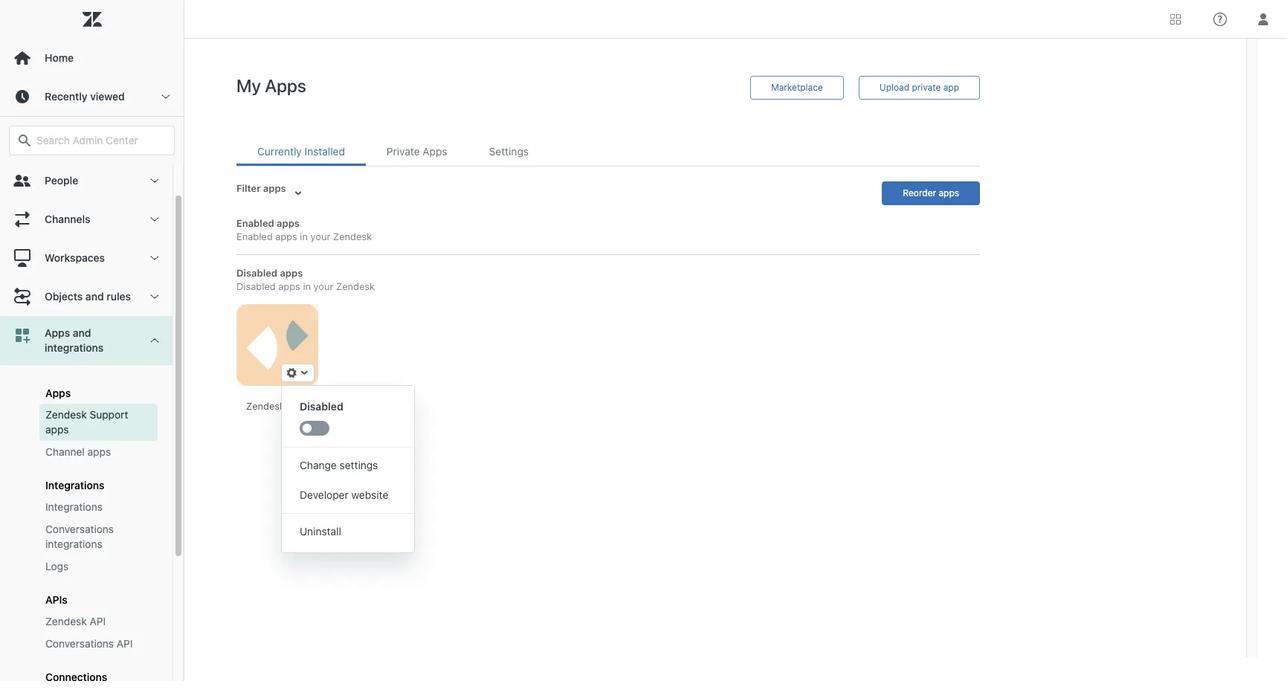 Task type: locate. For each thing, give the bounding box(es) containing it.
zendesk for zendesk api
[[45, 615, 87, 628]]

logs element
[[45, 559, 69, 574]]

integrations up logs
[[45, 538, 102, 551]]

0 vertical spatial apps
[[45, 423, 69, 436]]

conversations down zendesk api "element"
[[45, 638, 114, 650]]

channels
[[45, 213, 90, 225]]

1 zendesk from the top
[[45, 408, 87, 421]]

apps down zendesk support apps link
[[87, 446, 111, 458]]

0 vertical spatial conversations
[[45, 523, 114, 536]]

support
[[90, 408, 128, 421]]

api inside "element"
[[90, 615, 106, 628]]

home
[[45, 51, 74, 64]]

integrations
[[45, 479, 105, 492], [45, 501, 103, 513]]

conversations
[[45, 523, 114, 536], [45, 638, 114, 650]]

apps up the zendesk support apps
[[45, 387, 71, 400]]

integrations element
[[45, 479, 105, 492], [45, 500, 103, 515]]

1 vertical spatial api
[[117, 638, 133, 650]]

zendesk inside "element"
[[45, 615, 87, 628]]

home button
[[0, 39, 184, 77]]

integrations element up integrations link
[[45, 479, 105, 492]]

2 conversations from the top
[[45, 638, 114, 650]]

tree item containing apps and integrations
[[0, 316, 173, 681]]

apis
[[45, 594, 68, 606]]

1 vertical spatial apps
[[87, 446, 111, 458]]

1 horizontal spatial apps
[[87, 446, 111, 458]]

help image
[[1214, 12, 1228, 26]]

1 horizontal spatial api
[[117, 638, 133, 650]]

apps for apps "element"
[[45, 387, 71, 400]]

recently viewed button
[[0, 77, 184, 116]]

channel apps element
[[45, 445, 111, 460]]

people button
[[0, 161, 173, 200]]

and left 'rules'
[[86, 290, 104, 303]]

apps up the channel
[[45, 423, 69, 436]]

workspaces button
[[0, 239, 173, 278]]

api for zendesk api
[[90, 615, 106, 628]]

recently
[[45, 90, 87, 103]]

tree
[[0, 161, 184, 681]]

0 vertical spatial zendesk
[[45, 408, 87, 421]]

zendesk products image
[[1171, 14, 1181, 24]]

2 integrations from the top
[[45, 501, 103, 513]]

None search field
[[1, 126, 182, 155]]

2 integrations element from the top
[[45, 500, 103, 515]]

zendesk api link
[[39, 611, 158, 633]]

tree item
[[0, 316, 173, 681]]

0 vertical spatial integrations
[[45, 479, 105, 492]]

conversations down integrations link
[[45, 523, 114, 536]]

and down 'objects and rules' dropdown button
[[73, 327, 91, 339]]

0 horizontal spatial apps
[[45, 423, 69, 436]]

1 vertical spatial integrations
[[45, 538, 102, 551]]

1 vertical spatial apps
[[45, 387, 71, 400]]

0 vertical spatial apps
[[45, 327, 70, 339]]

integrations up conversations integrations
[[45, 501, 103, 513]]

objects and rules button
[[0, 278, 173, 316]]

integrations up integrations link
[[45, 479, 105, 492]]

zendesk api
[[45, 615, 106, 628]]

channel apps
[[45, 446, 111, 458]]

tree containing people
[[0, 161, 184, 681]]

and inside 'objects and rules' dropdown button
[[86, 290, 104, 303]]

1 vertical spatial integrations
[[45, 501, 103, 513]]

conversations api
[[45, 638, 133, 650]]

1 vertical spatial integrations element
[[45, 500, 103, 515]]

1 conversations from the top
[[45, 523, 114, 536]]

apps inside apps and integrations
[[45, 327, 70, 339]]

1 vertical spatial zendesk
[[45, 615, 87, 628]]

zendesk down apps "element"
[[45, 408, 87, 421]]

zendesk api element
[[45, 615, 106, 629]]

apps down "objects" at the left of the page
[[45, 327, 70, 339]]

zendesk
[[45, 408, 87, 421], [45, 615, 87, 628]]

zendesk inside the zendesk support apps
[[45, 408, 87, 421]]

and for objects
[[86, 290, 104, 303]]

apps
[[45, 327, 70, 339], [45, 387, 71, 400]]

integrations inside dropdown button
[[45, 341, 104, 354]]

0 vertical spatial and
[[86, 290, 104, 303]]

apps inside apps and integrations "group"
[[45, 387, 71, 400]]

2 zendesk from the top
[[45, 615, 87, 628]]

api
[[90, 615, 106, 628], [117, 638, 133, 650]]

apps
[[45, 423, 69, 436], [87, 446, 111, 458]]

and
[[86, 290, 104, 303], [73, 327, 91, 339]]

0 vertical spatial integrations
[[45, 341, 104, 354]]

0 vertical spatial integrations element
[[45, 479, 105, 492]]

zendesk down apis 'element'
[[45, 615, 87, 628]]

zendesk for zendesk support apps
[[45, 408, 87, 421]]

integrations element up conversations integrations
[[45, 500, 103, 515]]

recently viewed
[[45, 90, 125, 103]]

objects and rules
[[45, 290, 131, 303]]

1 vertical spatial conversations
[[45, 638, 114, 650]]

api down zendesk api link
[[117, 638, 133, 650]]

and inside apps and integrations
[[73, 327, 91, 339]]

0 horizontal spatial api
[[90, 615, 106, 628]]

api up conversations api link
[[90, 615, 106, 628]]

0 vertical spatial api
[[90, 615, 106, 628]]

integrations up apps "element"
[[45, 341, 104, 354]]

conversations integrations
[[45, 523, 114, 551]]

integrations
[[45, 341, 104, 354], [45, 538, 102, 551]]

1 vertical spatial and
[[73, 327, 91, 339]]

apps inside the zendesk support apps
[[45, 423, 69, 436]]



Task type: vqa. For each thing, say whether or not it's contained in the screenshot.
experience
no



Task type: describe. For each thing, give the bounding box(es) containing it.
zendesk support apps
[[45, 408, 128, 436]]

channel
[[45, 446, 85, 458]]

people
[[45, 174, 78, 187]]

channel apps link
[[39, 441, 158, 463]]

apps and integrations
[[45, 327, 104, 354]]

conversations integrations link
[[39, 519, 158, 556]]

conversations api link
[[39, 633, 158, 655]]

zendesk support apps link
[[39, 404, 158, 441]]

1 integrations element from the top
[[45, 479, 105, 492]]

primary element
[[0, 0, 185, 681]]

user menu image
[[1254, 9, 1274, 29]]

channels button
[[0, 200, 173, 239]]

tree inside primary element
[[0, 161, 184, 681]]

objects
[[45, 290, 83, 303]]

conversations api element
[[45, 637, 133, 652]]

integrations inside conversations integrations
[[45, 538, 102, 551]]

logs link
[[39, 556, 158, 578]]

api for conversations api
[[117, 638, 133, 650]]

viewed
[[90, 90, 125, 103]]

apps and integrations group
[[0, 365, 173, 681]]

apps element
[[45, 387, 71, 400]]

integrations link
[[39, 496, 158, 519]]

workspaces
[[45, 251, 105, 264]]

apps and integrations button
[[0, 316, 173, 365]]

rules
[[107, 290, 131, 303]]

logs
[[45, 560, 69, 573]]

apis element
[[45, 594, 68, 606]]

conversations for api
[[45, 638, 114, 650]]

and for apps
[[73, 327, 91, 339]]

tree item inside primary element
[[0, 316, 173, 681]]

apps for apps and integrations
[[45, 327, 70, 339]]

none search field inside primary element
[[1, 126, 182, 155]]

connections element
[[45, 671, 107, 681]]

1 integrations from the top
[[45, 479, 105, 492]]

Search Admin Center field
[[36, 134, 165, 147]]

conversations for integrations
[[45, 523, 114, 536]]

zendesk support apps element
[[45, 408, 152, 437]]

conversations integrations element
[[45, 522, 152, 552]]



